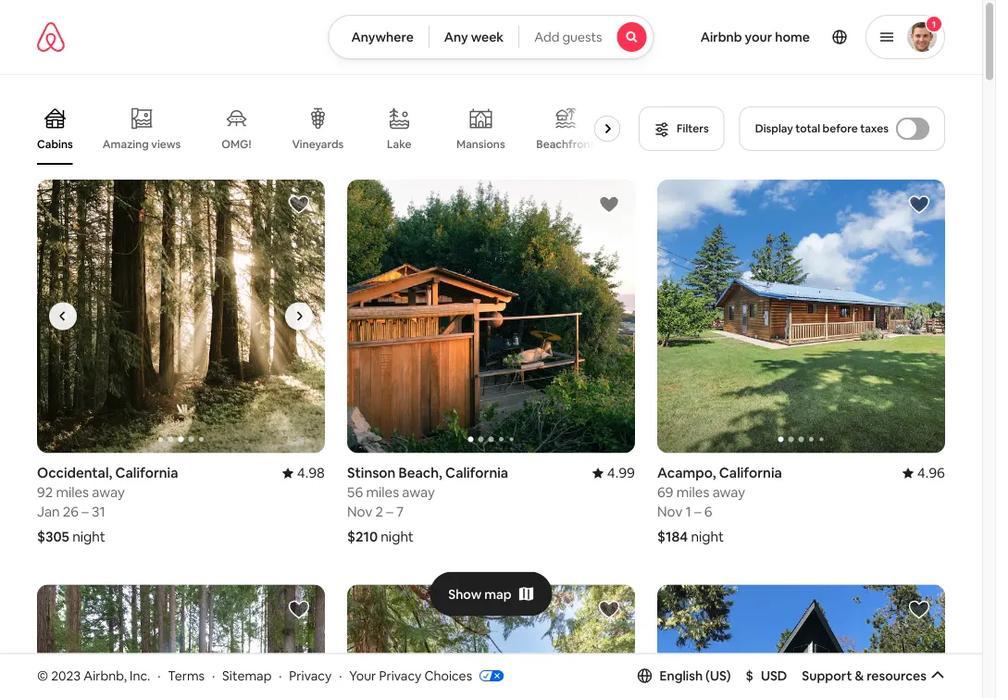 Task type: describe. For each thing, give the bounding box(es) containing it.
support & resources button
[[802, 667, 945, 684]]

stinson beach, california 56 miles away nov 2 – 7 $210 night
[[347, 464, 508, 546]]

anywhere button
[[328, 15, 429, 59]]

omg!
[[221, 137, 251, 151]]

any
[[444, 29, 468, 45]]

acampo,
[[657, 464, 716, 482]]

airbnb
[[701, 29, 742, 45]]

your privacy choices
[[349, 667, 472, 684]]

1 privacy from the left
[[289, 667, 332, 684]]

amazing views
[[103, 137, 181, 151]]

sitemap link
[[222, 667, 272, 684]]

1 button
[[866, 15, 945, 59]]

choices
[[424, 667, 472, 684]]

show map
[[448, 586, 512, 602]]

– inside stinson beach, california 56 miles away nov 2 – 7 $210 night
[[386, 503, 393, 521]]

guests
[[562, 29, 602, 45]]

add guests
[[534, 29, 602, 45]]

total
[[796, 121, 820, 136]]

add to wishlist: cazadero, california image
[[288, 598, 310, 621]]

group containing amazing views
[[37, 93, 628, 165]]

occidental, california 92 miles away jan 26 – 31 $305 night
[[37, 464, 178, 546]]

vineyards
[[292, 137, 344, 151]]

map
[[484, 586, 512, 602]]

$
[[746, 667, 754, 684]]

miles for jan
[[56, 483, 89, 501]]

$305
[[37, 528, 69, 546]]

away for nov 1 – 6
[[713, 483, 745, 501]]

night for $305
[[72, 528, 105, 546]]

2 · from the left
[[212, 667, 215, 684]]

lake
[[387, 137, 412, 151]]

airbnb your home link
[[689, 18, 821, 56]]

taxes
[[860, 121, 889, 136]]

4.99
[[607, 464, 635, 482]]

7
[[396, 503, 404, 521]]

display
[[755, 121, 793, 136]]

add to wishlist: twain harte, california image
[[598, 598, 620, 621]]

add to wishlist: acampo, california image
[[908, 193, 930, 216]]

terms · sitemap · privacy
[[168, 667, 332, 684]]

&
[[855, 667, 864, 684]]

occidental,
[[37, 464, 112, 482]]

– for jan 26 – 31
[[82, 503, 89, 521]]

your privacy choices link
[[349, 667, 504, 685]]

add to wishlist: occidental, california image
[[288, 193, 310, 216]]

4.98
[[297, 464, 325, 482]]

profile element
[[676, 0, 945, 74]]

california inside stinson beach, california 56 miles away nov 2 – 7 $210 night
[[445, 464, 508, 482]]

$210
[[347, 528, 378, 546]]

week
[[471, 29, 504, 45]]

filters button
[[639, 106, 725, 151]]

beachfront
[[536, 137, 595, 151]]

2023
[[51, 667, 81, 684]]

anywhere
[[351, 29, 414, 45]]

your
[[745, 29, 772, 45]]

(us)
[[706, 667, 731, 684]]

amazing
[[103, 137, 149, 151]]

4.96
[[917, 464, 945, 482]]

any week
[[444, 29, 504, 45]]

english (us) button
[[637, 667, 731, 684]]

none search field containing anywhere
[[328, 15, 654, 59]]



Task type: vqa. For each thing, say whether or not it's contained in the screenshot.
1st nov from left
yes



Task type: locate. For each thing, give the bounding box(es) containing it.
2 – from the left
[[386, 503, 393, 521]]

nov
[[347, 503, 372, 521], [657, 503, 683, 521]]

privacy link
[[289, 667, 332, 684]]

privacy right your on the bottom left of page
[[379, 667, 422, 684]]

– inside occidental, california 92 miles away jan 26 – 31 $305 night
[[82, 503, 89, 521]]

night inside occidental, california 92 miles away jan 26 – 31 $305 night
[[72, 528, 105, 546]]

mansions
[[456, 137, 505, 151]]

california inside occidental, california 92 miles away jan 26 – 31 $305 night
[[115, 464, 178, 482]]

away down acampo,
[[713, 483, 745, 501]]

night for $184
[[691, 528, 724, 546]]

0 vertical spatial 1
[[932, 18, 936, 30]]

2 horizontal spatial night
[[691, 528, 724, 546]]

night
[[72, 528, 105, 546], [381, 528, 414, 546], [691, 528, 724, 546]]

0 horizontal spatial night
[[72, 528, 105, 546]]

show
[[448, 586, 482, 602]]

1 horizontal spatial privacy
[[379, 667, 422, 684]]

nov down 69
[[657, 503, 683, 521]]

1 away from the left
[[92, 483, 125, 501]]

your
[[349, 667, 376, 684]]

1 horizontal spatial 1
[[932, 18, 936, 30]]

3 away from the left
[[713, 483, 745, 501]]

3 california from the left
[[719, 464, 782, 482]]

night down 7 at the bottom left of page
[[381, 528, 414, 546]]

resources
[[867, 667, 927, 684]]

add to wishlist: arnold, california image
[[908, 598, 930, 621]]

show map button
[[430, 572, 552, 616]]

california right occidental,
[[115, 464, 178, 482]]

2 away from the left
[[402, 483, 435, 501]]

away down beach,
[[402, 483, 435, 501]]

night inside stinson beach, california 56 miles away nov 2 – 7 $210 night
[[381, 528, 414, 546]]

2 privacy from the left
[[379, 667, 422, 684]]

0 horizontal spatial miles
[[56, 483, 89, 501]]

© 2023 airbnb, inc. ·
[[37, 667, 161, 684]]

california for 92 miles away
[[115, 464, 178, 482]]

away
[[92, 483, 125, 501], [402, 483, 435, 501], [713, 483, 745, 501]]

$ usd
[[746, 667, 787, 684]]

night inside acampo, california 69 miles away nov 1 – 6 $184 night
[[691, 528, 724, 546]]

miles down acampo,
[[677, 483, 710, 501]]

4.99 out of 5 average rating image
[[592, 464, 635, 482]]

miles up 26
[[56, 483, 89, 501]]

0 horizontal spatial –
[[82, 503, 89, 521]]

0 horizontal spatial california
[[115, 464, 178, 482]]

· left your on the bottom left of page
[[339, 667, 342, 684]]

add
[[534, 29, 560, 45]]

1 horizontal spatial miles
[[366, 483, 399, 501]]

miles up 2
[[366, 483, 399, 501]]

privacy
[[289, 667, 332, 684], [379, 667, 422, 684]]

away for jan 26 – 31
[[92, 483, 125, 501]]

beach,
[[399, 464, 442, 482]]

4.98 out of 5 average rating image
[[282, 464, 325, 482]]

views
[[151, 137, 181, 151]]

home
[[775, 29, 810, 45]]

1 horizontal spatial california
[[445, 464, 508, 482]]

acampo, california 69 miles away nov 1 – 6 $184 night
[[657, 464, 782, 546]]

92
[[37, 483, 53, 501]]

california right acampo,
[[719, 464, 782, 482]]

nov inside stinson beach, california 56 miles away nov 2 – 7 $210 night
[[347, 503, 372, 521]]

miles inside acampo, california 69 miles away nov 1 – 6 $184 night
[[677, 483, 710, 501]]

english (us)
[[660, 667, 731, 684]]

1
[[932, 18, 936, 30], [686, 503, 691, 521]]

nov inside acampo, california 69 miles away nov 1 – 6 $184 night
[[657, 503, 683, 521]]

$184
[[657, 528, 688, 546]]

– for nov 1 – 6
[[694, 503, 701, 521]]

3 miles from the left
[[677, 483, 710, 501]]

· right terms on the left
[[212, 667, 215, 684]]

31
[[92, 503, 105, 521]]

1 night from the left
[[72, 528, 105, 546]]

1 vertical spatial 1
[[686, 503, 691, 521]]

– left 7 at the bottom left of page
[[386, 503, 393, 521]]

night down the 6
[[691, 528, 724, 546]]

0 horizontal spatial 1
[[686, 503, 691, 521]]

1 – from the left
[[82, 503, 89, 521]]

english
[[660, 667, 703, 684]]

2 nov from the left
[[657, 503, 683, 521]]

–
[[82, 503, 89, 521], [386, 503, 393, 521], [694, 503, 701, 521]]

any week button
[[428, 15, 520, 59]]

·
[[158, 667, 161, 684], [212, 667, 215, 684], [279, 667, 282, 684], [339, 667, 342, 684]]

0 horizontal spatial privacy
[[289, 667, 332, 684]]

1 california from the left
[[115, 464, 178, 482]]

terms
[[168, 667, 205, 684]]

privacy left your on the bottom left of page
[[289, 667, 332, 684]]

california
[[115, 464, 178, 482], [445, 464, 508, 482], [719, 464, 782, 482]]

1 nov from the left
[[347, 503, 372, 521]]

1 horizontal spatial away
[[402, 483, 435, 501]]

away up 31
[[92, 483, 125, 501]]

· left the 'privacy' link
[[279, 667, 282, 684]]

2 horizontal spatial –
[[694, 503, 701, 521]]

6
[[704, 503, 713, 521]]

2 horizontal spatial miles
[[677, 483, 710, 501]]

miles
[[56, 483, 89, 501], [366, 483, 399, 501], [677, 483, 710, 501]]

None search field
[[328, 15, 654, 59]]

1 · from the left
[[158, 667, 161, 684]]

california right beach,
[[445, 464, 508, 482]]

sitemap
[[222, 667, 272, 684]]

miles inside occidental, california 92 miles away jan 26 – 31 $305 night
[[56, 483, 89, 501]]

support
[[802, 667, 852, 684]]

1 horizontal spatial night
[[381, 528, 414, 546]]

stinson
[[347, 464, 396, 482]]

california for 69 miles away
[[719, 464, 782, 482]]

1 inside acampo, california 69 miles away nov 1 – 6 $184 night
[[686, 503, 691, 521]]

terms link
[[168, 667, 205, 684]]

56
[[347, 483, 363, 501]]

1 horizontal spatial –
[[386, 503, 393, 521]]

2 california from the left
[[445, 464, 508, 482]]

display total before taxes button
[[739, 106, 945, 151]]

group
[[37, 93, 628, 165], [37, 180, 325, 453], [347, 180, 635, 453], [657, 180, 945, 453], [37, 585, 325, 698], [347, 585, 635, 698], [657, 585, 945, 698]]

add to wishlist: stinson beach, california image
[[598, 193, 620, 216]]

miles inside stinson beach, california 56 miles away nov 2 – 7 $210 night
[[366, 483, 399, 501]]

3 night from the left
[[691, 528, 724, 546]]

away inside stinson beach, california 56 miles away nov 2 – 7 $210 night
[[402, 483, 435, 501]]

night down 31
[[72, 528, 105, 546]]

· right inc.
[[158, 667, 161, 684]]

0 horizontal spatial nov
[[347, 503, 372, 521]]

away inside acampo, california 69 miles away nov 1 – 6 $184 night
[[713, 483, 745, 501]]

26
[[63, 503, 79, 521]]

3 – from the left
[[694, 503, 701, 521]]

cabins
[[37, 137, 73, 151]]

before
[[823, 121, 858, 136]]

california inside acampo, california 69 miles away nov 1 – 6 $184 night
[[719, 464, 782, 482]]

69
[[657, 483, 673, 501]]

©
[[37, 667, 48, 684]]

inc.
[[130, 667, 150, 684]]

support & resources
[[802, 667, 927, 684]]

– inside acampo, california 69 miles away nov 1 – 6 $184 night
[[694, 503, 701, 521]]

2
[[375, 503, 383, 521]]

away inside occidental, california 92 miles away jan 26 – 31 $305 night
[[92, 483, 125, 501]]

2 night from the left
[[381, 528, 414, 546]]

4.96 out of 5 average rating image
[[902, 464, 945, 482]]

display total before taxes
[[755, 121, 889, 136]]

1 horizontal spatial nov
[[657, 503, 683, 521]]

airbnb your home
[[701, 29, 810, 45]]

– left 31
[[82, 503, 89, 521]]

airbnb,
[[84, 667, 127, 684]]

privacy inside your privacy choices link
[[379, 667, 422, 684]]

4 · from the left
[[339, 667, 342, 684]]

2 miles from the left
[[366, 483, 399, 501]]

nov left 2
[[347, 503, 372, 521]]

usd
[[761, 667, 787, 684]]

miles for nov
[[677, 483, 710, 501]]

2 horizontal spatial away
[[713, 483, 745, 501]]

2 horizontal spatial california
[[719, 464, 782, 482]]

3 · from the left
[[279, 667, 282, 684]]

1 miles from the left
[[56, 483, 89, 501]]

jan
[[37, 503, 60, 521]]

1 inside dropdown button
[[932, 18, 936, 30]]

filters
[[677, 121, 709, 136]]

– left the 6
[[694, 503, 701, 521]]

0 horizontal spatial away
[[92, 483, 125, 501]]

add guests button
[[519, 15, 654, 59]]



